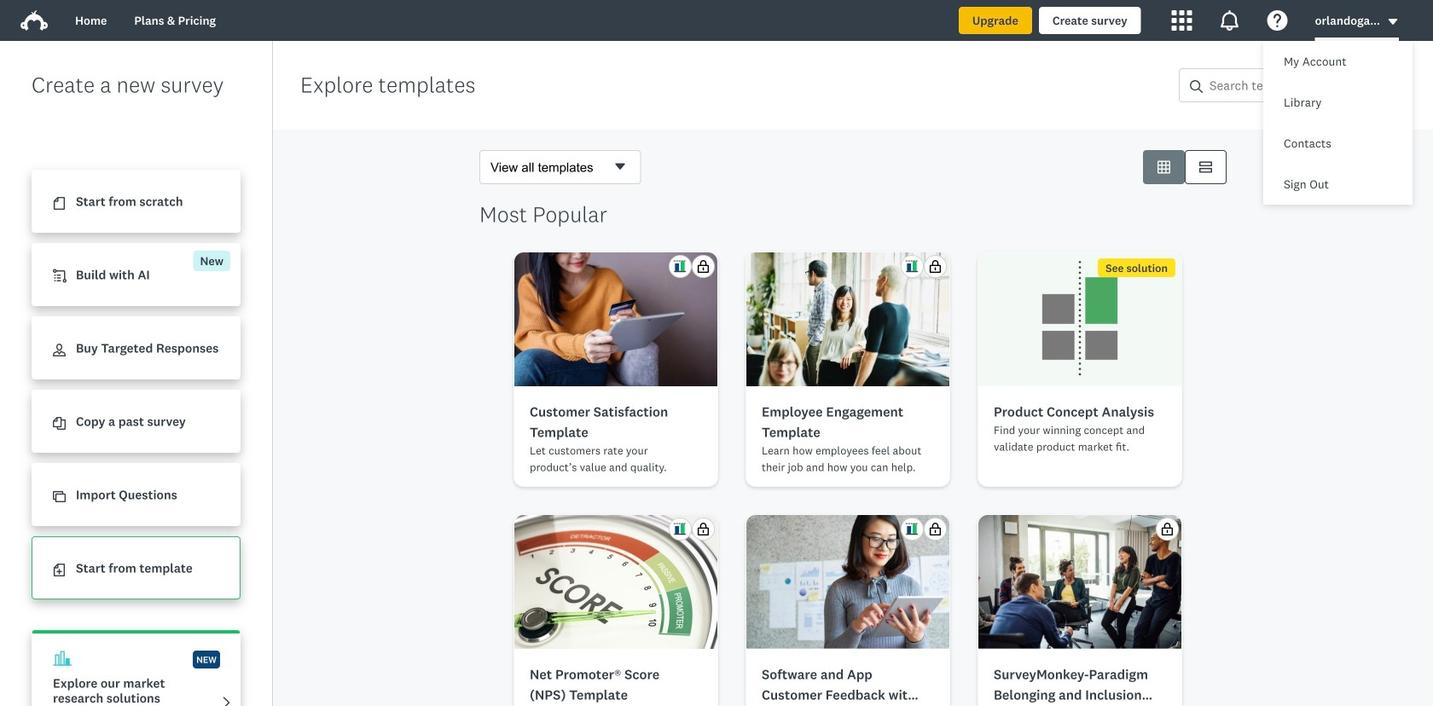 Task type: describe. For each thing, give the bounding box(es) containing it.
user image
[[53, 344, 66, 357]]

product concept analysis image
[[979, 253, 1182, 387]]

notification center icon image
[[1220, 10, 1240, 31]]

textboxmultiple image
[[1200, 161, 1213, 174]]

surveymonkey-paradigm belonging and inclusion template image
[[979, 515, 1182, 649]]

2 brand logo image from the top
[[20, 10, 48, 31]]

net promoter® score (nps) template image
[[515, 515, 718, 649]]

1 lock image from the left
[[929, 523, 942, 536]]

help icon image
[[1268, 10, 1288, 31]]

lock image for employee engagement template image
[[929, 260, 942, 273]]

search image
[[1190, 80, 1203, 93]]

1 brand logo image from the top
[[20, 7, 48, 34]]

documentclone image
[[53, 417, 66, 430]]



Task type: vqa. For each thing, say whether or not it's contained in the screenshot.
Lock image associated with 'SOFTWARE AND APP CUSTOMER FEEDBACK WITH NPS®' image
yes



Task type: locate. For each thing, give the bounding box(es) containing it.
lock image
[[929, 523, 942, 536], [1161, 523, 1174, 536]]

employee engagement template image
[[747, 253, 950, 387]]

lock image
[[697, 260, 710, 273], [929, 260, 942, 273], [697, 523, 710, 536]]

products icon image
[[1172, 10, 1193, 31], [1172, 10, 1193, 31]]

chevronright image
[[220, 697, 233, 707]]

1 horizontal spatial lock image
[[1161, 523, 1174, 536]]

0 horizontal spatial lock image
[[929, 523, 942, 536]]

brand logo image
[[20, 7, 48, 34], [20, 10, 48, 31]]

grid image
[[1158, 161, 1171, 174]]

lock image for net promoter® score (nps) template image
[[697, 523, 710, 536]]

customer satisfaction template image
[[515, 253, 718, 387]]

clone image
[[53, 491, 66, 504]]

2 lock image from the left
[[1161, 523, 1174, 536]]

Search templates field
[[1203, 69, 1405, 102]]

lock image for 'customer satisfaction template' image
[[697, 260, 710, 273]]

documentplus image
[[53, 564, 66, 577]]

dropdown arrow icon image
[[1387, 16, 1399, 28], [1389, 19, 1398, 25]]

document image
[[53, 197, 66, 210]]

software and app customer feedback with nps® image
[[747, 515, 950, 649]]



